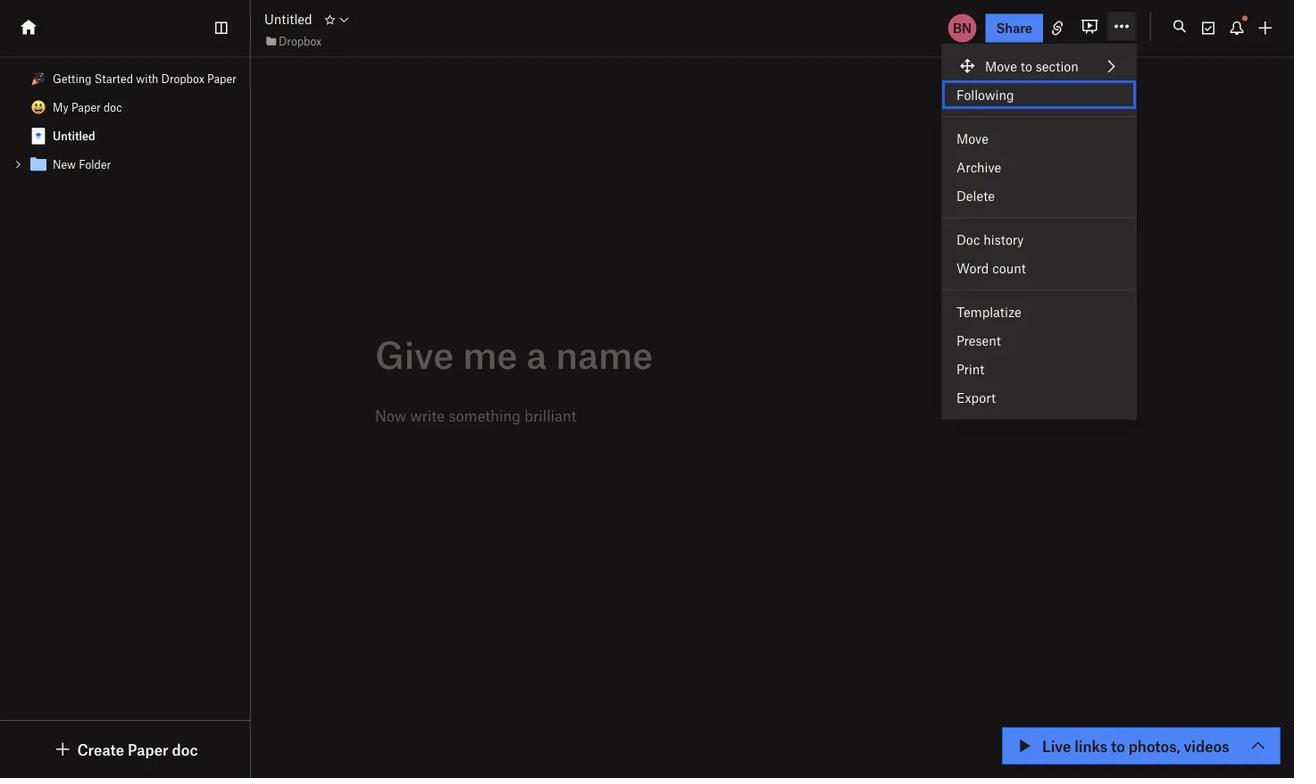Task type: describe. For each thing, give the bounding box(es) containing it.
links
[[1075, 737, 1108, 755]]

move button
[[943, 124, 1136, 153]]

create paper doc button
[[52, 739, 198, 760]]

party popper image
[[31, 71, 46, 86]]

videos
[[1184, 737, 1230, 755]]

archive
[[957, 159, 1002, 175]]

live links to photos, videos
[[1043, 737, 1230, 755]]

with
[[136, 72, 158, 85]]

move for move to section
[[986, 58, 1018, 74]]

present button
[[943, 326, 1136, 355]]

live links to photos, videos button
[[1003, 728, 1280, 764]]

1 horizontal spatial untitled link
[[264, 9, 312, 29]]

photos,
[[1129, 737, 1181, 755]]

paper for my paper doc
[[71, 101, 101, 114]]

section
[[1036, 58, 1079, 74]]

doc for my paper doc
[[104, 101, 122, 114]]

doc
[[957, 231, 981, 247]]

export
[[957, 390, 996, 405]]

create paper doc
[[77, 740, 198, 759]]

word
[[957, 260, 989, 276]]

dropbox link
[[264, 32, 322, 50]]

word count button
[[943, 254, 1136, 282]]

my paper doc
[[53, 101, 122, 114]]

my
[[53, 101, 68, 114]]

bn button
[[947, 12, 979, 44]]

my paper doc link
[[0, 93, 250, 122]]

create
[[77, 740, 124, 759]]

print button
[[943, 355, 1136, 383]]

untitled inside "link"
[[53, 129, 95, 143]]

export button
[[943, 383, 1136, 412]]



Task type: locate. For each thing, give the bounding box(es) containing it.
history
[[984, 231, 1024, 247]]

getting started with dropbox paper link
[[0, 64, 250, 93]]

untitled link up dropbox link
[[264, 9, 312, 29]]

0 horizontal spatial to
[[1021, 58, 1033, 74]]

doc down 'started'
[[104, 101, 122, 114]]

to left section at right top
[[1021, 58, 1033, 74]]

untitled link down my paper doc
[[0, 122, 250, 150]]

move
[[986, 58, 1018, 74], [957, 130, 989, 146]]

paper for create paper doc
[[128, 740, 169, 759]]

2 vertical spatial paper
[[128, 740, 169, 759]]

doc history button
[[943, 225, 1136, 254]]

untitled
[[264, 11, 312, 27], [53, 129, 95, 143]]

1 horizontal spatial doc
[[172, 740, 198, 759]]

move inside menu item
[[986, 58, 1018, 74]]

share
[[997, 20, 1033, 36]]

1 vertical spatial move
[[957, 130, 989, 146]]

0 vertical spatial untitled
[[264, 11, 312, 27]]

untitled link
[[264, 9, 312, 29], [0, 122, 250, 150]]

1 horizontal spatial to
[[1112, 737, 1126, 755]]

0 vertical spatial to
[[1021, 58, 1033, 74]]

1 vertical spatial untitled link
[[0, 122, 250, 150]]

templatize button
[[943, 298, 1136, 326]]

0 vertical spatial doc
[[104, 101, 122, 114]]

doc inside popup button
[[172, 740, 198, 759]]

1 vertical spatial paper
[[71, 101, 101, 114]]

move to section menu item
[[943, 52, 1136, 80]]

doc history
[[957, 231, 1024, 247]]

delete button
[[943, 181, 1136, 210]]

0 horizontal spatial paper
[[71, 101, 101, 114]]

bn
[[953, 20, 972, 36]]

1 vertical spatial doc
[[172, 740, 198, 759]]

following
[[957, 87, 1015, 102]]

word count
[[957, 260, 1026, 276]]

dropbox inside / contents list
[[161, 72, 204, 85]]

paper right my
[[71, 101, 101, 114]]

doc for create paper doc
[[172, 740, 198, 759]]

0 horizontal spatial dropbox
[[161, 72, 204, 85]]

menu
[[943, 45, 1136, 419]]

2 horizontal spatial paper
[[207, 72, 237, 85]]

left wrapper image
[[52, 739, 74, 760]]

heading
[[375, 333, 1018, 376]]

move up archive
[[957, 130, 989, 146]]

paper right with
[[207, 72, 237, 85]]

move for move
[[957, 130, 989, 146]]

share button
[[986, 14, 1044, 42]]

doc
[[104, 101, 122, 114], [172, 740, 198, 759]]

1 vertical spatial to
[[1112, 737, 1126, 755]]

0 horizontal spatial doc
[[104, 101, 122, 114]]

1 vertical spatial untitled
[[53, 129, 95, 143]]

1 horizontal spatial dropbox
[[279, 34, 322, 48]]

templatize
[[957, 304, 1022, 319]]

following button
[[943, 80, 1136, 109]]

0 horizontal spatial untitled link
[[0, 122, 250, 150]]

to inside popup button
[[1112, 737, 1126, 755]]

menu containing move to section
[[943, 45, 1136, 419]]

to right links
[[1112, 737, 1126, 755]]

0 vertical spatial paper
[[207, 72, 237, 85]]

untitled up dropbox link
[[264, 11, 312, 27]]

move inside button
[[957, 130, 989, 146]]

0 vertical spatial untitled link
[[264, 9, 312, 29]]

count
[[993, 260, 1026, 276]]

paper right create
[[128, 740, 169, 759]]

doc right create
[[172, 740, 198, 759]]

0 vertical spatial move
[[986, 58, 1018, 74]]

getting
[[53, 72, 92, 85]]

to inside menu item
[[1021, 58, 1033, 74]]

to
[[1021, 58, 1033, 74], [1112, 737, 1126, 755]]

paper inside 'my paper doc' link
[[71, 101, 101, 114]]

move up following
[[986, 58, 1018, 74]]

paper inside getting started with dropbox paper link
[[207, 72, 237, 85]]

0 vertical spatial dropbox
[[279, 34, 322, 48]]

delete
[[957, 188, 995, 203]]

paper inside create paper doc popup button
[[128, 740, 169, 759]]

getting started with dropbox paper
[[53, 72, 237, 85]]

1 vertical spatial dropbox
[[161, 72, 204, 85]]

1 horizontal spatial untitled
[[264, 11, 312, 27]]

present
[[957, 332, 1001, 348]]

list item
[[0, 150, 250, 179]]

live
[[1043, 737, 1072, 755]]

/ contents list
[[0, 64, 250, 179]]

dropbox
[[279, 34, 322, 48], [161, 72, 204, 85]]

doc inside / contents list
[[104, 101, 122, 114]]

untitled down my paper doc
[[53, 129, 95, 143]]

archive button
[[943, 153, 1136, 181]]

move to section
[[986, 58, 1079, 74]]

started
[[94, 72, 133, 85]]

grinning face with big eyes image
[[31, 100, 46, 114]]

template content image
[[28, 125, 49, 147]]

print
[[957, 361, 985, 377]]

paper
[[207, 72, 237, 85], [71, 101, 101, 114], [128, 740, 169, 759]]

1 horizontal spatial paper
[[128, 740, 169, 759]]

0 horizontal spatial untitled
[[53, 129, 95, 143]]



Task type: vqa. For each thing, say whether or not it's contained in the screenshot.
Search in folder "Dropbox" text box
no



